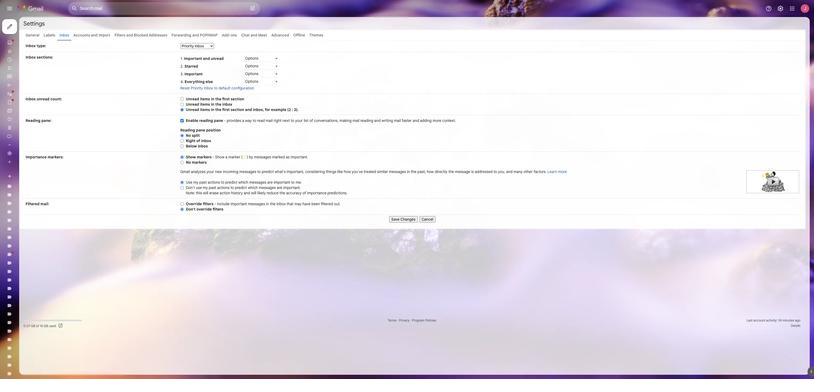 Task type: locate. For each thing, give the bounding box(es) containing it.
reduce
[[267, 191, 279, 196]]

save changes button
[[389, 216, 418, 223]]

actions up action
[[217, 185, 230, 190]]

unread up else
[[211, 56, 224, 61]]

1 vertical spatial important.
[[283, 185, 301, 190]]

1 gb from the left
[[31, 324, 35, 328]]

2 vertical spatial items
[[200, 107, 210, 112]]

2 options from the top
[[245, 64, 258, 68]]

0 horizontal spatial more
[[433, 118, 441, 123]]

like
[[337, 169, 343, 174]]

unread right unread items in the first section and inbox, for example (2 : 3). option
[[186, 107, 199, 112]]

unread items in the inbox
[[186, 102, 232, 107]]

no up right
[[186, 133, 191, 138]]

1 items from the top
[[200, 97, 210, 101]]

0 horizontal spatial unread
[[37, 97, 49, 101]]

use my past actions to predict which messages are important to me.
[[186, 180, 302, 185]]

accounts and import link
[[73, 33, 110, 38]]

messages up use my past actions to predict which messages are important to me. on the top
[[239, 169, 256, 174]]

1 horizontal spatial unread
[[211, 56, 224, 61]]

1 reading from the left
[[199, 118, 213, 123]]

options button up configuration
[[245, 78, 279, 85]]

unread right unread items in the inbox option
[[186, 102, 199, 107]]

0 horizontal spatial how
[[344, 169, 351, 174]]

options for starred
[[245, 64, 258, 68]]

configuration
[[231, 86, 254, 91]]

count:
[[50, 97, 62, 101]]

options button for everything else
[[245, 78, 279, 85]]

unread for unread items in the inbox
[[186, 102, 199, 107]]

3 items from the top
[[200, 107, 210, 112]]

· right the privacy link
[[410, 319, 411, 323]]

2 don't from the top
[[186, 207, 195, 212]]

footer
[[19, 318, 806, 329]]

include
[[217, 202, 230, 206]]

None radio
[[180, 155, 184, 159]]

right
[[274, 118, 281, 123]]

1 horizontal spatial more
[[558, 169, 567, 174]]

1 vertical spatial items
[[200, 102, 210, 107]]

meet
[[258, 33, 267, 38]]

important. up accuracy
[[283, 185, 301, 190]]

in down unread items in the inbox
[[211, 107, 214, 112]]

Unread items in the first section radio
[[180, 97, 184, 101]]

and right history
[[244, 191, 250, 196]]

a
[[242, 118, 244, 123], [225, 155, 227, 160]]

2 first from the top
[[222, 107, 230, 112]]

2 vertical spatial -
[[214, 202, 216, 206]]

else
[[206, 79, 213, 84]]

1 vertical spatial important
[[184, 72, 203, 76]]

1 horizontal spatial -
[[214, 202, 216, 206]]

0 horizontal spatial mail
[[266, 118, 273, 123]]

reading for reading pane position
[[180, 128, 195, 133]]

the left past,
[[411, 169, 416, 174]]

0 vertical spatial reading
[[26, 118, 40, 123]]

action
[[220, 191, 230, 196]]

filters
[[115, 33, 125, 38]]

which up likely
[[248, 185, 258, 190]]

pane up split
[[196, 128, 205, 133]]

2 unread from the top
[[186, 102, 199, 107]]

to inside don't use my past actions to predict which messages are important. note: this will erase action history and will likely reduce the accuracy of importance predictions.
[[230, 185, 234, 190]]

mail:
[[40, 202, 49, 206]]

- left include
[[214, 202, 216, 206]]

Don't override filters radio
[[180, 207, 184, 211]]

2 how from the left
[[427, 169, 434, 174]]

2 · from the left
[[410, 319, 411, 323]]

and left the import
[[91, 33, 98, 38]]

1 vertical spatial are
[[277, 185, 282, 190]]

1 horizontal spatial past
[[209, 185, 216, 190]]

1 vertical spatial past
[[209, 185, 216, 190]]

0 horizontal spatial will
[[203, 191, 208, 196]]

1 horizontal spatial are
[[277, 185, 282, 190]]

labels
[[44, 33, 55, 38]]

don't down override
[[186, 207, 195, 212]]

None search field
[[68, 2, 260, 15]]

options button down meet
[[245, 55, 279, 62]]

unread right unread items in the first section option
[[186, 97, 199, 101]]

1 horizontal spatial your
[[295, 118, 303, 123]]

making
[[339, 118, 352, 123]]

0 vertical spatial first
[[222, 97, 230, 101]]

1 vertical spatial your
[[207, 169, 214, 174]]

in down unread items in the first section
[[211, 102, 214, 107]]

markers:
[[48, 155, 64, 160]]

used
[[49, 324, 56, 328]]

forwarding and pop/imap
[[172, 33, 218, 38]]

actions up erase
[[208, 180, 220, 185]]

1 vertical spatial a
[[225, 155, 227, 160]]

1 options button from the top
[[245, 55, 279, 62]]

treated
[[364, 169, 376, 174]]

1 mail from the left
[[266, 118, 273, 123]]

in for unread items in the first section and inbox, for example (2 : 3).
[[211, 107, 214, 112]]

1 vertical spatial actions
[[217, 185, 230, 190]]

1 vertical spatial unread
[[186, 102, 199, 107]]

messages right the by at the left of the page
[[254, 155, 271, 160]]

many
[[513, 169, 523, 174]]

split
[[192, 133, 200, 138]]

markers for show
[[197, 155, 212, 160]]

inbox down inbox type: on the left
[[26, 55, 36, 60]]

forwarding
[[172, 33, 191, 38]]

0 horizontal spatial important
[[230, 202, 247, 206]]

3 options from the top
[[245, 71, 258, 76]]

0 horizontal spatial past
[[199, 180, 207, 185]]

minutes
[[783, 319, 794, 323]]

None checkbox
[[180, 119, 184, 123]]

more
[[433, 118, 441, 123], [558, 169, 567, 174]]

filters up don't override filters
[[203, 202, 214, 206]]

terms link
[[388, 319, 396, 323]]

offline link
[[293, 33, 305, 38]]

first up provides
[[222, 107, 230, 112]]

0 vertical spatial are
[[267, 180, 273, 185]]

2. starred
[[181, 64, 198, 69]]

0 vertical spatial markers
[[197, 155, 212, 160]]

- for show
[[213, 155, 214, 160]]

0 horizontal spatial pane
[[196, 128, 205, 133]]

Below inbox radio
[[180, 144, 184, 148]]

important,
[[287, 169, 304, 174]]

reset priority inbox to default configuration
[[180, 86, 254, 91]]

1 vertical spatial first
[[222, 107, 230, 112]]

a left way
[[242, 118, 244, 123]]

my up use
[[193, 180, 198, 185]]

important up starred
[[184, 56, 202, 61]]

more right learn
[[558, 169, 567, 174]]

options button for starred
[[245, 63, 279, 70]]

important for important and unread
[[184, 56, 202, 61]]

0 horizontal spatial reading
[[199, 118, 213, 123]]

mail right making
[[353, 118, 359, 123]]

4 options from the top
[[245, 79, 258, 84]]

0 vertical spatial important
[[184, 56, 202, 61]]

to left you,
[[494, 169, 497, 174]]

predict down use my past actions to predict which messages are important to me. on the top
[[235, 185, 247, 190]]

and left inbox,
[[245, 107, 252, 112]]

2 show from the left
[[215, 155, 224, 160]]

reading up reading pane position
[[199, 118, 213, 123]]

section up provides
[[231, 107, 244, 112]]

-
[[224, 118, 226, 123], [213, 155, 214, 160], [214, 202, 216, 206]]

:
[[292, 107, 293, 112]]

1 vertical spatial markers
[[192, 160, 207, 165]]

don't up note:
[[186, 185, 195, 190]]

reading left pane:
[[26, 118, 40, 123]]

example
[[271, 107, 286, 112]]

2 no from the top
[[186, 160, 191, 165]]

filters down include
[[213, 207, 223, 212]]

1 vertical spatial section
[[231, 107, 244, 112]]

navigation
[[0, 17, 64, 379], [26, 215, 799, 223]]

support image
[[766, 5, 772, 12]]

footer containing terms
[[19, 318, 806, 329]]

0 horizontal spatial ·
[[397, 319, 398, 323]]

markers up analyzes
[[192, 160, 207, 165]]

0 vertical spatial a
[[242, 118, 244, 123]]

3 unread from the top
[[186, 107, 199, 112]]

advanced
[[271, 33, 289, 38]]

2 options button from the top
[[245, 70, 279, 78]]

1 don't from the top
[[186, 185, 195, 190]]

don't use my past actions to predict which messages are important. note: this will erase action history and will likely reduce the accuracy of importance predictions.
[[186, 185, 347, 196]]

inbox for unread
[[26, 97, 36, 101]]

messages right similar
[[389, 169, 406, 174]]

show
[[186, 155, 196, 160], [215, 155, 224, 160]]

filters and blocked addresses
[[115, 33, 167, 38]]

forwarding and pop/imap link
[[172, 33, 218, 38]]

first for unread items in the first section
[[222, 97, 230, 101]]

enable
[[186, 118, 198, 123]]

items for unread items in the first section and inbox, for example (2 : 3).
[[200, 107, 210, 112]]

0 vertical spatial filters
[[203, 202, 214, 206]]

out.
[[334, 202, 341, 206]]

1 horizontal spatial important
[[274, 180, 290, 185]]

1 vertical spatial filters
[[213, 207, 223, 212]]

will left likely
[[251, 191, 256, 196]]

to right way
[[253, 118, 256, 123]]

your left the list
[[295, 118, 303, 123]]

my right use
[[203, 185, 208, 190]]

important down history
[[230, 202, 247, 206]]

1. important and unread
[[181, 56, 224, 61]]

no right no markers radio
[[186, 160, 191, 165]]

0 vertical spatial your
[[295, 118, 303, 123]]

1 first from the top
[[222, 97, 230, 101]]

general
[[26, 33, 39, 38]]

1 horizontal spatial how
[[427, 169, 434, 174]]

1 section from the top
[[231, 97, 244, 101]]

important. inside don't use my past actions to predict which messages are important. note: this will erase action history and will likely reduce the accuracy of importance predictions.
[[283, 185, 301, 190]]

are up reduce
[[277, 185, 282, 190]]

addresses
[[149, 33, 167, 38]]

0 vertical spatial no
[[186, 133, 191, 138]]

0 horizontal spatial reading
[[26, 118, 40, 123]]

other
[[524, 169, 533, 174]]

how right like
[[344, 169, 351, 174]]

in up unread items in the inbox
[[211, 97, 214, 101]]

important.
[[291, 155, 308, 160], [283, 185, 301, 190]]

2 section from the top
[[231, 107, 244, 112]]

will
[[203, 191, 208, 196], [251, 191, 256, 196]]

0 horizontal spatial a
[[225, 155, 227, 160]]

mail right read
[[266, 118, 273, 123]]

program policies link
[[412, 319, 436, 323]]

items down unread items in the first section
[[200, 102, 210, 107]]

0 vertical spatial -
[[224, 118, 226, 123]]

below inbox
[[186, 144, 208, 149]]

1 horizontal spatial show
[[215, 155, 224, 160]]

enable reading pane - provides a way to read mail right next to your list of conversations, making mail reading and writing mail faster and adding more context.
[[186, 118, 456, 123]]

- left 'marker'
[[213, 155, 214, 160]]

2 vertical spatial unread
[[186, 107, 199, 112]]

1 vertical spatial pane
[[196, 128, 205, 133]]

gb right 15
[[44, 324, 48, 328]]

1 horizontal spatial gb
[[44, 324, 48, 328]]

your left new
[[207, 169, 214, 174]]

pop/imap
[[200, 33, 218, 38]]

settings
[[23, 20, 45, 27]]

0 vertical spatial don't
[[186, 185, 195, 190]]

right of inbox
[[186, 139, 211, 143]]

a left 'marker'
[[225, 155, 227, 160]]

predictions.
[[327, 191, 347, 196]]

0 horizontal spatial show
[[186, 155, 196, 160]]

are up don't use my past actions to predict which messages are important. note: this will erase action history and will likely reduce the accuracy of importance predictions.
[[267, 180, 273, 185]]

0 vertical spatial options button
[[245, 63, 279, 70]]

me.
[[296, 180, 302, 185]]

pane up position
[[214, 118, 223, 123]]

important up 'everything'
[[184, 72, 203, 76]]

- left provides
[[224, 118, 226, 123]]

· right terms
[[397, 319, 398, 323]]

0 horizontal spatial my
[[193, 180, 198, 185]]

the
[[215, 97, 221, 101], [215, 102, 221, 107], [215, 107, 221, 112], [411, 169, 416, 174], [448, 169, 454, 174], [280, 191, 285, 196], [270, 202, 276, 206]]

messages
[[254, 155, 271, 160], [239, 169, 256, 174], [389, 169, 406, 174], [249, 180, 266, 185], [259, 185, 276, 190], [248, 202, 265, 206]]

markers up no markers
[[197, 155, 212, 160]]

1 horizontal spatial reading
[[360, 118, 373, 123]]

1 horizontal spatial ·
[[410, 319, 411, 323]]

important. right the as
[[291, 155, 308, 160]]

section up unread items in the first section and inbox, for example (2 : 3).
[[231, 97, 244, 101]]

unread items in the first section and inbox, for example (2 : 3).
[[186, 107, 299, 112]]

4.
[[181, 79, 184, 84]]

don't inside don't use my past actions to predict which messages are important. note: this will erase action history and will likely reduce the accuracy of importance predictions.
[[186, 185, 195, 190]]

inbox,
[[253, 107, 264, 112]]

0 vertical spatial pane
[[214, 118, 223, 123]]

0 vertical spatial unread
[[186, 97, 199, 101]]

·
[[397, 319, 398, 323], [410, 319, 411, 323]]

1 vertical spatial -
[[213, 155, 214, 160]]

your
[[295, 118, 303, 123], [207, 169, 214, 174]]

2 horizontal spatial -
[[224, 118, 226, 123]]

mail left faster
[[394, 118, 401, 123]]

cancel
[[422, 217, 433, 222]]

1 no from the top
[[186, 133, 191, 138]]

0 vertical spatial unread
[[211, 56, 224, 61]]

markers
[[197, 155, 212, 160], [192, 160, 207, 165]]

options button for important
[[245, 70, 279, 78]]

None radio
[[180, 186, 184, 190], [180, 202, 184, 206], [180, 186, 184, 190], [180, 202, 184, 206]]

1 vertical spatial more
[[558, 169, 567, 174]]

save changes
[[391, 217, 415, 222]]

0 vertical spatial options button
[[245, 55, 279, 62]]

1 vertical spatial don't
[[186, 207, 195, 212]]

1 options from the top
[[245, 56, 258, 61]]

no for no markers
[[186, 160, 191, 165]]

0 horizontal spatial gb
[[31, 324, 35, 328]]

and
[[91, 33, 98, 38], [126, 33, 133, 38], [192, 33, 199, 38], [251, 33, 257, 38], [203, 56, 210, 61], [245, 107, 252, 112], [374, 118, 381, 123], [413, 118, 419, 123], [506, 169, 513, 174], [244, 191, 250, 196]]

1 vertical spatial my
[[203, 185, 208, 190]]

2 will from the left
[[251, 191, 256, 196]]

unread left count:
[[37, 97, 49, 101]]

1 unread from the top
[[186, 97, 199, 101]]

privacy
[[399, 319, 410, 323]]

important down what's
[[274, 180, 290, 185]]

default
[[219, 86, 231, 91]]

inbox unread count:
[[26, 97, 62, 101]]

0 vertical spatial past
[[199, 180, 207, 185]]

1 vertical spatial reading
[[180, 128, 195, 133]]

1 horizontal spatial a
[[242, 118, 244, 123]]

predict left what's
[[262, 169, 274, 174]]

1 options button from the top
[[245, 63, 279, 70]]

1 vertical spatial no
[[186, 160, 191, 165]]

0 vertical spatial items
[[200, 97, 210, 101]]

0.07 gb of 15 gb used
[[23, 324, 56, 328]]

inbox sections:
[[26, 55, 53, 60]]

to up use my past actions to predict which messages are important to me. on the top
[[257, 169, 261, 174]]

0 vertical spatial more
[[433, 118, 441, 123]]

1 horizontal spatial my
[[203, 185, 208, 190]]

first down the default
[[222, 97, 230, 101]]

in for unread items in the first section
[[211, 97, 214, 101]]

as
[[286, 155, 290, 160]]

messages inside don't use my past actions to predict which messages are important. note: this will erase action history and will likely reduce the accuracy of importance predictions.
[[259, 185, 276, 190]]

important
[[184, 56, 202, 61], [184, 72, 203, 76]]

ago
[[795, 319, 800, 323]]

that
[[287, 202, 293, 206]]

1 how from the left
[[344, 169, 351, 174]]

2 vertical spatial predict
[[235, 185, 247, 190]]

1 vertical spatial which
[[248, 185, 258, 190]]

predict down incoming on the left top
[[225, 180, 237, 185]]

way
[[245, 118, 252, 123]]

more right adding
[[433, 118, 441, 123]]

actions
[[208, 180, 220, 185], [217, 185, 230, 190]]

1 horizontal spatial mail
[[353, 118, 359, 123]]

2 options button from the top
[[245, 78, 279, 85]]

this
[[196, 191, 202, 196]]

0 vertical spatial predict
[[262, 169, 274, 174]]

1 vertical spatial options button
[[245, 70, 279, 78]]

1 horizontal spatial will
[[251, 191, 256, 196]]

show left 'marker'
[[215, 155, 224, 160]]

1 vertical spatial options button
[[245, 78, 279, 85]]

Use my past actions to predict which messages are important to me. radio
[[180, 181, 184, 185]]

items down unread items in the inbox
[[200, 107, 210, 112]]

reading left writing at the top left of the page
[[360, 118, 373, 123]]

provides
[[227, 118, 241, 123]]

2 items from the top
[[200, 102, 210, 107]]

2 horizontal spatial mail
[[394, 118, 401, 123]]

4. everything else
[[181, 79, 213, 84]]

0 horizontal spatial -
[[213, 155, 214, 160]]

items up unread items in the inbox
[[200, 97, 210, 101]]

0 vertical spatial section
[[231, 97, 244, 101]]

inbox left the type: at the left top
[[26, 43, 36, 48]]

and inside don't use my past actions to predict which messages are important. note: this will erase action history and will likely reduce the accuracy of importance predictions.
[[244, 191, 250, 196]]

navigation containing save changes
[[26, 215, 799, 223]]

1 horizontal spatial reading
[[180, 128, 195, 133]]

options for important
[[245, 71, 258, 76]]

0 vertical spatial my
[[193, 180, 198, 185]]

will right 'this' at bottom
[[203, 191, 208, 196]]

Right of inbox radio
[[180, 139, 184, 143]]

reading up no split
[[180, 128, 195, 133]]

2 mail from the left
[[353, 118, 359, 123]]

1 will from the left
[[203, 191, 208, 196]]



Task type: vqa. For each thing, say whether or not it's contained in the screenshot.


Task type: describe. For each thing, give the bounding box(es) containing it.
in for unread items in the inbox
[[211, 102, 214, 107]]

message
[[455, 169, 470, 174]]

inbox link
[[59, 33, 69, 38]]

No markers radio
[[180, 161, 184, 165]]

inbox for sections:
[[26, 55, 36, 60]]

3. important
[[181, 72, 203, 76]]

in left past,
[[407, 169, 410, 174]]

don't for don't override filters
[[186, 207, 195, 212]]

gmail
[[180, 169, 190, 174]]

things
[[326, 169, 336, 174]]

and right chat
[[251, 33, 257, 38]]

0 vertical spatial important
[[274, 180, 290, 185]]

(
[[241, 155, 243, 160]]

addressed
[[475, 169, 493, 174]]

the down unread items in the inbox
[[215, 107, 221, 112]]

markers for no
[[192, 160, 207, 165]]

account
[[754, 319, 765, 323]]

options for important and unread
[[245, 56, 258, 61]]

and right you,
[[506, 169, 513, 174]]

my inside don't use my past actions to predict which messages are important. note: this will erase action history and will likely reduce the accuracy of importance predictions.
[[203, 185, 208, 190]]

reset
[[180, 86, 190, 91]]

blocked
[[134, 33, 148, 38]]

save
[[391, 217, 400, 222]]

in down reduce
[[266, 202, 269, 206]]

terms · privacy · program policies
[[388, 319, 436, 323]]

is
[[471, 169, 474, 174]]

the inside don't use my past actions to predict which messages are important. note: this will erase action history and will likely reduce the accuracy of importance predictions.
[[280, 191, 285, 196]]

changes
[[400, 217, 415, 222]]

adding
[[420, 118, 432, 123]]

items for unread items in the inbox
[[200, 102, 210, 107]]

of right the list
[[309, 118, 313, 123]]

directly
[[435, 169, 447, 174]]

inbox down right of inbox
[[198, 144, 208, 149]]

learn
[[547, 169, 557, 174]]

filtered
[[321, 202, 333, 206]]

3).
[[294, 107, 299, 112]]

what's
[[275, 169, 286, 174]]

incoming
[[223, 169, 238, 174]]

actions inside don't use my past actions to predict which messages are important. note: this will erase action history and will likely reduce the accuracy of importance predictions.
[[217, 185, 230, 190]]

inbox right labels link at top
[[59, 33, 69, 38]]

1 · from the left
[[397, 319, 398, 323]]

the up unread items in the inbox
[[215, 97, 221, 101]]

inbox left "that"
[[276, 202, 286, 206]]

chat and meet
[[241, 33, 267, 38]]

general link
[[26, 33, 39, 38]]

override filters - include important messages in the inbox that may have been filtered out.
[[186, 202, 341, 206]]

read
[[257, 118, 265, 123]]

reset priority inbox to default configuration link
[[180, 86, 254, 91]]

accounts
[[73, 33, 90, 38]]

- for include
[[214, 202, 216, 206]]

cancel button
[[419, 216, 435, 223]]

section for unread items in the first section
[[231, 97, 244, 101]]

for
[[265, 107, 270, 112]]

1.
[[181, 56, 183, 61]]

unread items in the first section
[[186, 97, 244, 101]]

no split
[[186, 133, 200, 138]]

(2
[[287, 107, 291, 112]]

advanced search options image
[[247, 3, 258, 14]]

list
[[304, 118, 309, 123]]

of inside don't use my past actions to predict which messages are important. note: this will erase action history and will likely reduce the accuracy of importance predictions.
[[303, 191, 306, 196]]

reading pane position
[[180, 128, 221, 133]]

details link
[[791, 324, 800, 328]]

to left the default
[[214, 86, 218, 91]]

items for unread items in the first section
[[200, 97, 210, 101]]

policies
[[425, 319, 436, 323]]

accounts and import
[[73, 33, 110, 38]]

0 vertical spatial which
[[238, 180, 248, 185]]

first for unread items in the first section and inbox, for example (2 : 3).
[[222, 107, 230, 112]]

right
[[186, 139, 195, 143]]

the right directly
[[448, 169, 454, 174]]

note:
[[186, 191, 195, 196]]

last
[[746, 319, 753, 323]]

and left writing at the top left of the page
[[374, 118, 381, 123]]

) by messages marked as important.
[[247, 155, 308, 160]]

likely
[[257, 191, 266, 196]]

0 vertical spatial important.
[[291, 155, 308, 160]]

past inside don't use my past actions to predict which messages are important. note: this will erase action history and will likely reduce the accuracy of importance predictions.
[[209, 185, 216, 190]]

have
[[302, 202, 311, 206]]

use
[[196, 185, 202, 190]]

main menu image
[[6, 5, 13, 12]]

override
[[186, 202, 202, 206]]

and right faster
[[413, 118, 419, 123]]

override
[[196, 207, 212, 212]]

unread for unread items in the first section and inbox, for example (2 : 3).
[[186, 107, 199, 112]]

gmail image
[[17, 3, 46, 14]]

gmail analyzes your new incoming messages to predict what's important, considering things like how you've treated similar messages in the past, how directly the message is addressed to you, and many other factors. learn more
[[180, 169, 567, 174]]

sections:
[[37, 55, 53, 60]]

considering
[[305, 169, 325, 174]]

unread for unread items in the first section
[[186, 97, 199, 101]]

Unread items in the inbox radio
[[180, 103, 184, 106]]

Unread items in the first section and inbox, for example (2 : 3). radio
[[180, 108, 184, 112]]

and right filters
[[126, 33, 133, 38]]

themes
[[309, 33, 323, 38]]

1 vertical spatial unread
[[37, 97, 49, 101]]

add-ons link
[[222, 33, 237, 38]]

0 horizontal spatial your
[[207, 169, 214, 174]]

search mail image
[[70, 4, 79, 13]]

and left pop/imap
[[192, 33, 199, 38]]

which inside don't use my past actions to predict which messages are important. note: this will erase action history and will likely reduce the accuracy of importance predictions.
[[248, 185, 258, 190]]

learn more link
[[547, 169, 567, 174]]

No split radio
[[180, 134, 184, 138]]

starred
[[184, 64, 198, 69]]

predict inside don't use my past actions to predict which messages are important. note: this will erase action history and will likely reduce the accuracy of importance predictions.
[[235, 185, 247, 190]]

may
[[294, 202, 301, 206]]

don't for don't use my past actions to predict which messages are important. note: this will erase action history and will likely reduce the accuracy of importance predictions.
[[186, 185, 195, 190]]

important for important
[[184, 72, 203, 76]]

filtered
[[26, 202, 40, 206]]

1 show from the left
[[186, 155, 196, 160]]

past,
[[417, 169, 426, 174]]

the down reduce
[[270, 202, 276, 206]]

to up action
[[221, 180, 224, 185]]

import
[[99, 33, 110, 38]]

2 gb from the left
[[44, 324, 48, 328]]

follow link to manage storage image
[[58, 323, 63, 329]]

inbox up below inbox
[[201, 139, 211, 143]]

last account activity: 34 minutes ago details
[[746, 319, 800, 328]]

of left 15
[[36, 324, 39, 328]]

messages down likely
[[248, 202, 265, 206]]

the down unread items in the first section
[[215, 102, 221, 107]]

labels link
[[44, 33, 55, 38]]

are inside don't use my past actions to predict which messages are important. note: this will erase action history and will likely reduce the accuracy of importance predictions.
[[277, 185, 282, 190]]

options button for important and unread
[[245, 55, 279, 62]]

erase
[[209, 191, 219, 196]]

settings image
[[777, 5, 784, 12]]

inbox for type:
[[26, 43, 36, 48]]

priority
[[191, 86, 203, 91]]

section for unread items in the first section and inbox, for example (2 : 3).
[[231, 107, 244, 112]]

to left me.
[[291, 180, 295, 185]]

similar
[[377, 169, 388, 174]]

program
[[412, 319, 424, 323]]

messages up likely
[[249, 180, 266, 185]]

link to an instructional video for priority inbox image
[[746, 170, 799, 193]]

of up below inbox
[[196, 139, 200, 143]]

options for everything else
[[245, 79, 258, 84]]

everything
[[185, 79, 205, 84]]

add-ons
[[222, 33, 237, 38]]

importance
[[26, 155, 47, 160]]

0 horizontal spatial are
[[267, 180, 273, 185]]

faster
[[402, 118, 412, 123]]

inbox down else
[[204, 86, 213, 91]]

inbox down unread items in the first section
[[222, 102, 232, 107]]

details
[[791, 324, 800, 328]]

to right next
[[291, 118, 294, 123]]

no for no split
[[186, 133, 191, 138]]

and up else
[[203, 56, 210, 61]]

1 horizontal spatial pane
[[214, 118, 223, 123]]

1 vertical spatial predict
[[225, 180, 237, 185]]

Search mail text field
[[80, 6, 234, 11]]

reading for reading pane:
[[26, 118, 40, 123]]

you've
[[352, 169, 363, 174]]

accuracy
[[286, 191, 302, 196]]

3 mail from the left
[[394, 118, 401, 123]]

history
[[231, 191, 243, 196]]

1 vertical spatial important
[[230, 202, 247, 206]]

0 vertical spatial actions
[[208, 180, 220, 185]]

2 reading from the left
[[360, 118, 373, 123]]

privacy link
[[399, 319, 410, 323]]



